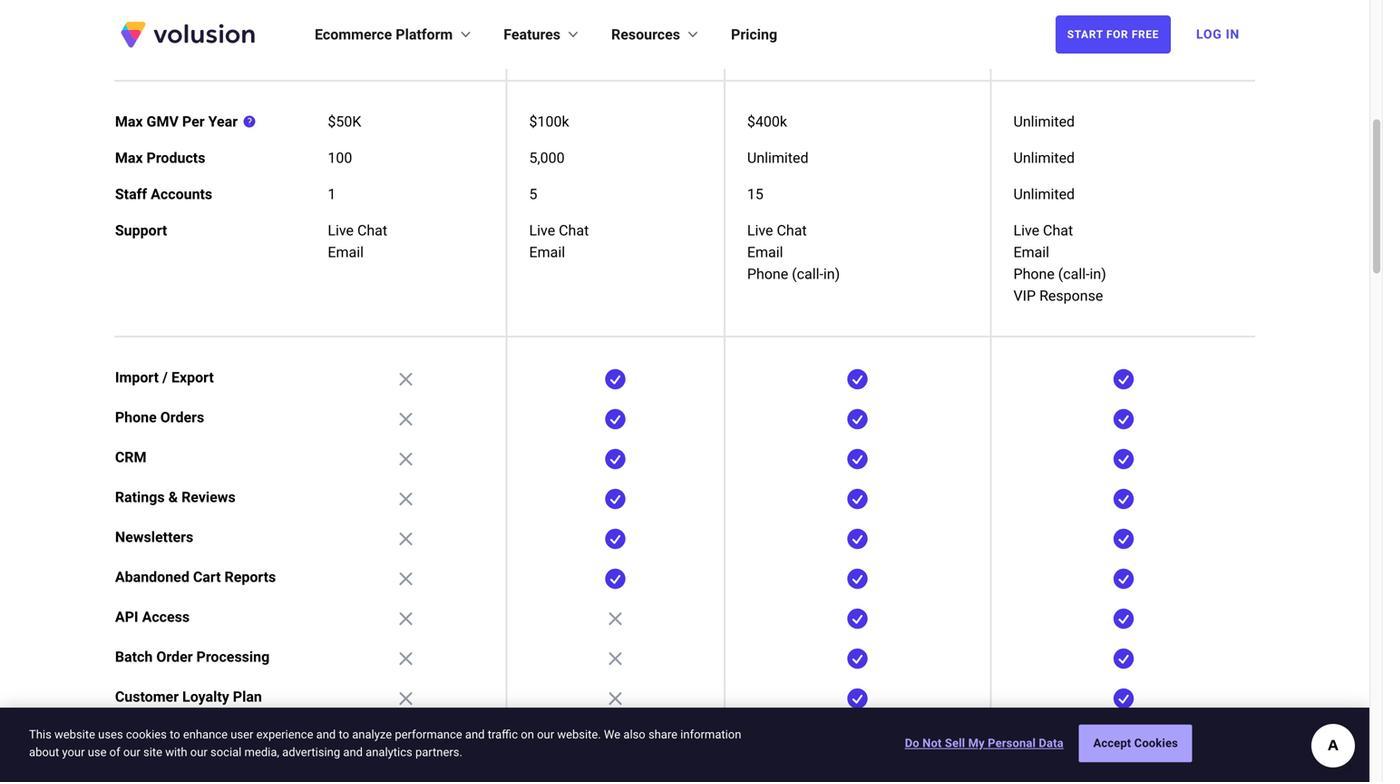 Task type: vqa. For each thing, say whether or not it's contained in the screenshot.
third Chat from the right
yes



Task type: locate. For each thing, give the bounding box(es) containing it.
$100k
[[529, 113, 569, 130]]

1 in) from the left
[[824, 265, 840, 283]]

email down 15
[[748, 244, 783, 261]]

live inside live chat email phone (call-in)
[[748, 222, 773, 239]]

1 horizontal spatial to
[[339, 728, 349, 741]]

live down 5
[[529, 222, 555, 239]]

ecommerce platform button
[[315, 24, 475, 45]]

unlimited
[[1014, 113, 1075, 130], [748, 149, 809, 166], [1014, 149, 1075, 166], [1014, 186, 1075, 203]]

analyze
[[352, 728, 392, 741]]

phone for live chat email phone (call-in)
[[748, 265, 789, 283]]

1 horizontal spatial now
[[616, 12, 647, 29]]

0 horizontal spatial in)
[[824, 265, 840, 283]]

2 chat from the left
[[559, 222, 589, 239]]

live chat email phone (call-in) vip response
[[1014, 222, 1107, 304]]

email down 5
[[529, 244, 565, 261]]

social
[[210, 745, 242, 759]]

batch order processing
[[115, 648, 270, 665]]

(call- inside live chat email phone (call-in) vip response
[[1059, 265, 1090, 283]]

products
[[147, 149, 205, 166]]

100
[[328, 149, 352, 166]]

use
[[88, 745, 107, 759]]

phone up vip at the right top of page
[[1014, 265, 1055, 283]]

ratings & reviews
[[115, 489, 236, 506]]

now
[[406, 12, 437, 29], [616, 12, 647, 29]]

(call-
[[792, 265, 824, 283], [1059, 265, 1090, 283]]

media,
[[245, 745, 279, 759]]

1 (call- from the left
[[792, 265, 824, 283]]

0 horizontal spatial buy now link
[[363, 0, 449, 44]]

do
[[905, 736, 920, 750]]

you
[[168, 18, 188, 33]]

features button
[[504, 24, 583, 45]]

live chat email down 1
[[328, 222, 388, 261]]

2 in) from the left
[[1090, 265, 1107, 283]]

and left traffic at left
[[465, 728, 485, 741]]

1 horizontal spatial phone
[[748, 265, 789, 283]]

1 horizontal spatial (call-
[[1059, 265, 1090, 283]]

to up with
[[170, 728, 180, 741]]

accept cookies button
[[1079, 725, 1193, 762]]

live up vip at the right top of page
[[1014, 222, 1040, 239]]

support
[[115, 222, 167, 239]]

4 chat from the left
[[1043, 222, 1074, 239]]

chat
[[357, 222, 388, 239], [559, 222, 589, 239], [777, 222, 807, 239], [1043, 222, 1074, 239]]

response
[[1040, 287, 1104, 304]]

start
[[1068, 28, 1104, 41]]

2 (call- from the left
[[1059, 265, 1090, 283]]

performance
[[395, 728, 462, 741]]

resources button
[[612, 24, 702, 45]]

0 horizontal spatial (call-
[[792, 265, 824, 283]]

our right on
[[537, 728, 554, 741]]

import / export
[[115, 369, 214, 386]]

now right features dropdown button
[[616, 12, 647, 29]]

1 buy now from the left
[[375, 12, 437, 29]]

email down 1
[[328, 244, 364, 261]]

user
[[231, 728, 253, 741]]

phone down 15
[[748, 265, 789, 283]]

2 now from the left
[[616, 12, 647, 29]]

processing
[[196, 648, 270, 665]]

5
[[529, 186, 538, 203]]

0 horizontal spatial live chat email
[[328, 222, 388, 261]]

abandoned
[[115, 568, 189, 586]]

1 max from the top
[[115, 113, 143, 130]]

experience
[[256, 728, 313, 741]]

unlimited for 15
[[1014, 186, 1075, 203]]

email up vip at the right top of page
[[1014, 244, 1050, 261]]

2 max from the top
[[115, 149, 143, 166]]

customer
[[115, 688, 179, 705]]

our
[[537, 728, 554, 741], [123, 745, 140, 759], [190, 745, 208, 759]]

buy for 2nd buy now link from right
[[375, 12, 402, 29]]

0 horizontal spatial to
[[170, 728, 180, 741]]

export
[[171, 369, 214, 386]]

phone inside live chat email phone (call-in) vip response
[[1014, 265, 1055, 283]]

buy for 1st buy now link from the right
[[585, 12, 611, 29]]

4 live from the left
[[1014, 222, 1040, 239]]

1 horizontal spatial live chat email
[[529, 222, 589, 261]]

features
[[504, 26, 561, 43]]

live chat email down 5
[[529, 222, 589, 261]]

3 chat from the left
[[777, 222, 807, 239]]

accept
[[1094, 736, 1132, 750]]

to
[[170, 728, 180, 741], [339, 728, 349, 741]]

0 horizontal spatial buy
[[375, 12, 402, 29]]

email inside live chat email phone (call-in)
[[748, 244, 783, 261]]

about
[[29, 745, 59, 759]]

personal
[[988, 736, 1036, 750]]

phone orders
[[115, 409, 204, 426]]

2 horizontal spatial our
[[537, 728, 554, 741]]

of
[[109, 745, 120, 759]]

(call- inside live chat email phone (call-in)
[[792, 265, 824, 283]]

pricing link
[[731, 24, 778, 45]]

1 horizontal spatial and
[[343, 745, 363, 759]]

$50k
[[328, 113, 361, 130]]

max
[[115, 113, 143, 130], [115, 149, 143, 166]]

live
[[328, 222, 354, 239], [529, 222, 555, 239], [748, 222, 773, 239], [1014, 222, 1040, 239]]

this website uses cookies to enhance user experience and to analyze performance and traffic on our website. we also share information about your use of our site with our social media, advertising and analytics partners.
[[29, 728, 742, 759]]

for
[[1107, 28, 1129, 41]]

1 horizontal spatial buy now
[[585, 12, 647, 29]]

live chat email
[[328, 222, 388, 261], [529, 222, 589, 261]]

free
[[1132, 28, 1160, 41]]

max gmv per year
[[115, 113, 238, 130]]

advertising
[[282, 745, 340, 759]]

0 horizontal spatial our
[[123, 745, 140, 759]]

(call- for live chat email phone (call-in) vip response
[[1059, 265, 1090, 283]]

order
[[156, 648, 193, 665]]

share
[[649, 728, 678, 741]]

1 horizontal spatial buy now link
[[573, 0, 659, 44]]

contact sales
[[1074, 12, 1174, 29]]

0 horizontal spatial buy now
[[375, 12, 437, 29]]

client success manager
[[115, 728, 273, 745]]

in) inside live chat email phone (call-in) vip response
[[1090, 265, 1107, 283]]

1
[[328, 186, 336, 203]]

phone down import
[[115, 409, 157, 426]]

to left analyze
[[339, 728, 349, 741]]

our right of
[[123, 745, 140, 759]]

loyalty
[[182, 688, 229, 705]]

phone inside live chat email phone (call-in)
[[748, 265, 789, 283]]

2 buy from the left
[[585, 12, 611, 29]]

and up advertising
[[316, 728, 336, 741]]

live down 15
[[748, 222, 773, 239]]

0 horizontal spatial now
[[406, 12, 437, 29]]

now right "ecommerce"
[[406, 12, 437, 29]]

website
[[54, 728, 95, 741]]

3 live from the left
[[748, 222, 773, 239]]

live down 1
[[328, 222, 354, 239]]

email
[[328, 244, 364, 261], [529, 244, 565, 261], [748, 244, 783, 261], [1014, 244, 1050, 261]]

1 email from the left
[[328, 244, 364, 261]]

1 live chat email from the left
[[328, 222, 388, 261]]

2 horizontal spatial phone
[[1014, 265, 1055, 283]]

in) inside live chat email phone (call-in)
[[824, 265, 840, 283]]

our down enhance
[[190, 745, 208, 759]]

unlimited for $400k
[[1014, 113, 1075, 130]]

buy now link
[[363, 0, 449, 44], [573, 0, 659, 44]]

1 horizontal spatial buy
[[585, 12, 611, 29]]

1 vertical spatial max
[[115, 149, 143, 166]]

2 horizontal spatial and
[[465, 728, 485, 741]]

on
[[521, 728, 534, 741]]

orders
[[160, 409, 204, 426]]

3 email from the left
[[748, 244, 783, 261]]

max up the staff
[[115, 149, 143, 166]]

max left gmv
[[115, 113, 143, 130]]

4 email from the left
[[1014, 244, 1050, 261]]

1 horizontal spatial in)
[[1090, 265, 1107, 283]]

accounts
[[151, 186, 212, 203]]

1 now from the left
[[406, 12, 437, 29]]

max for max gmv per year
[[115, 113, 143, 130]]

1 buy now link from the left
[[363, 0, 449, 44]]

1 buy from the left
[[375, 12, 402, 29]]

and down analyze
[[343, 745, 363, 759]]

accept cookies
[[1094, 736, 1178, 750]]

per
[[182, 113, 205, 130]]

0 vertical spatial max
[[115, 113, 143, 130]]

1 live from the left
[[328, 222, 354, 239]]



Task type: describe. For each thing, give the bounding box(es) containing it.
contact
[[1074, 12, 1130, 29]]

ratings
[[115, 489, 165, 506]]

manager
[[215, 728, 273, 745]]

we
[[604, 728, 621, 741]]

data
[[1039, 736, 1064, 750]]

now for 2nd buy now link from right
[[406, 12, 437, 29]]

1 to from the left
[[170, 728, 180, 741]]

chat inside live chat email phone (call-in) vip response
[[1043, 222, 1074, 239]]

crm
[[115, 449, 147, 466]]

privacy alert dialog
[[0, 708, 1370, 782]]

in) for live chat email phone (call-in) vip response
[[1090, 265, 1107, 283]]

2 buy now from the left
[[585, 12, 647, 29]]

import
[[115, 369, 159, 386]]

15
[[748, 186, 764, 203]]

api
[[115, 608, 138, 626]]

2 live chat email from the left
[[529, 222, 589, 261]]

email inside live chat email phone (call-in) vip response
[[1014, 244, 1050, 261]]

0 horizontal spatial phone
[[115, 409, 157, 426]]

(call- for live chat email phone (call-in)
[[792, 265, 824, 283]]

live inside live chat email phone (call-in) vip response
[[1014, 222, 1040, 239]]

max products
[[115, 149, 205, 166]]

your
[[62, 745, 85, 759]]

/
[[162, 369, 168, 386]]

cart
[[193, 568, 221, 586]]

success
[[157, 728, 212, 745]]

access
[[142, 608, 190, 626]]

analytics
[[366, 745, 413, 759]]

0 horizontal spatial and
[[316, 728, 336, 741]]

cookies
[[126, 728, 167, 741]]

in) for live chat email phone (call-in)
[[824, 265, 840, 283]]

start for free link
[[1056, 15, 1171, 54]]

start for free
[[1068, 28, 1160, 41]]

pricing
[[731, 26, 778, 43]]

not
[[923, 736, 942, 750]]

year
[[208, 113, 238, 130]]

reports
[[225, 568, 276, 586]]

chat inside live chat email phone (call-in)
[[777, 222, 807, 239]]

2 email from the left
[[529, 244, 565, 261]]

$400k
[[748, 113, 787, 130]]

unlimited for unlimited
[[1014, 149, 1075, 166]]

when
[[134, 18, 165, 33]]

sales
[[1134, 12, 1174, 29]]

2 buy now link from the left
[[573, 0, 659, 44]]

traffic
[[488, 728, 518, 741]]

platform
[[396, 26, 453, 43]]

batch
[[115, 648, 153, 665]]

plan
[[233, 688, 262, 705]]

when you pay annually.
[[134, 18, 264, 33]]

also
[[624, 728, 646, 741]]

log
[[1197, 27, 1223, 42]]

1 horizontal spatial our
[[190, 745, 208, 759]]

newsletters
[[115, 528, 193, 546]]

site
[[143, 745, 162, 759]]

contact sales link
[[1062, 0, 1186, 44]]

do not sell my personal data button
[[905, 726, 1064, 761]]

vip
[[1014, 287, 1036, 304]]

live chat email phone (call-in)
[[748, 222, 840, 283]]

1 chat from the left
[[357, 222, 388, 239]]

log in link
[[1186, 15, 1251, 54]]

my
[[969, 736, 985, 750]]

this
[[29, 728, 52, 741]]

log in
[[1197, 27, 1240, 42]]

gmv
[[147, 113, 179, 130]]

cookies
[[1135, 736, 1178, 750]]

with
[[165, 745, 187, 759]]

2 live from the left
[[529, 222, 555, 239]]

reviews
[[182, 489, 236, 506]]

pay
[[191, 18, 211, 33]]

ecommerce platform
[[315, 26, 453, 43]]

abandoned cart reports
[[115, 568, 276, 586]]

website.
[[557, 728, 601, 741]]

&
[[168, 489, 178, 506]]

client
[[115, 728, 153, 745]]

api access
[[115, 608, 190, 626]]

staff accounts
[[115, 186, 212, 203]]

partners.
[[415, 745, 463, 759]]

sell
[[945, 736, 966, 750]]

do not sell my personal data
[[905, 736, 1064, 750]]

2 to from the left
[[339, 728, 349, 741]]

max for max products
[[115, 149, 143, 166]]

ecommerce
[[315, 26, 392, 43]]

now for 1st buy now link from the right
[[616, 12, 647, 29]]

staff
[[115, 186, 147, 203]]

information
[[681, 728, 742, 741]]

enhance
[[183, 728, 228, 741]]

phone for live chat email phone (call-in) vip response
[[1014, 265, 1055, 283]]

resources
[[612, 26, 680, 43]]



